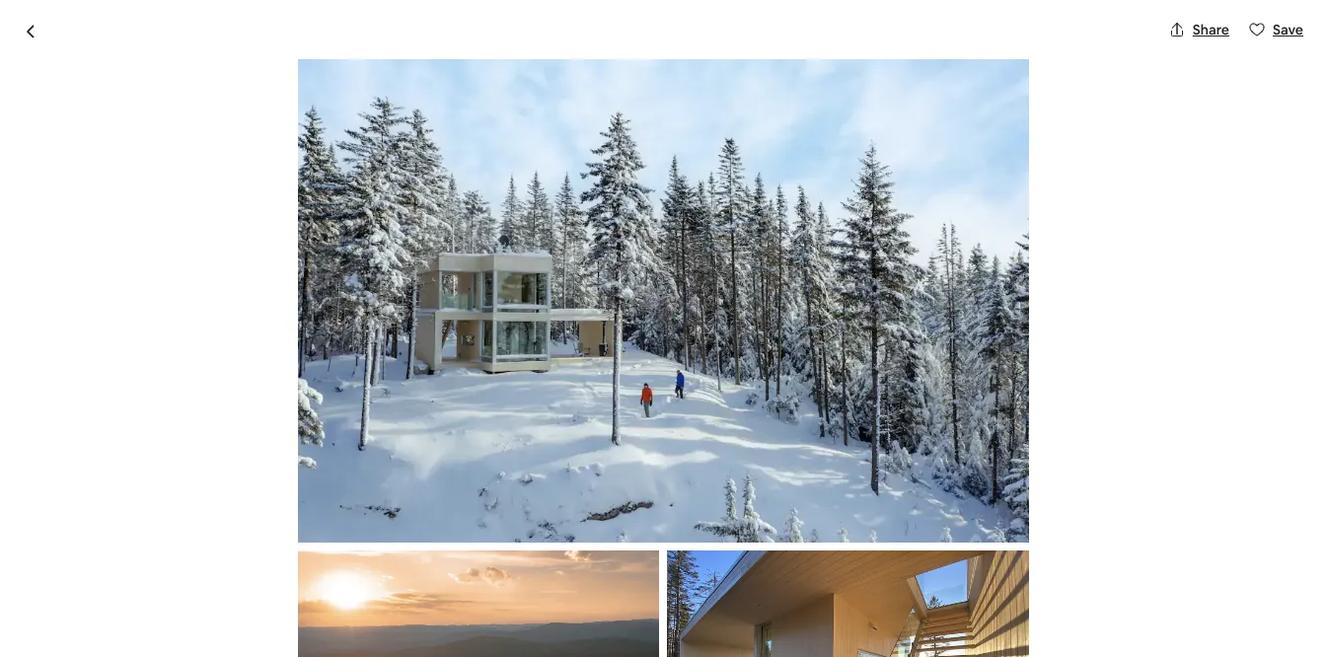 Task type: locate. For each thing, give the bounding box(es) containing it.
total
[[873, 604, 904, 621]]

save
[[1273, 21, 1304, 38]]

tiny home hosted by nicolas 4 beds · 1 bath
[[111, 549, 401, 604]]

save button
[[1242, 13, 1312, 46]]

0 horizontal spatial ·
[[333, 583, 337, 604]]

la vue époustouflante de la chambre principale. image
[[948, 188, 1217, 353]]

tiny
[[111, 549, 153, 577]]

home
[[158, 549, 217, 577]]

· left 1
[[333, 583, 337, 604]]

· left the lac-
[[354, 143, 358, 164]]

·
[[354, 143, 358, 164], [333, 583, 337, 604]]

mica - panoramic view close to quebec city image 3 image
[[672, 361, 940, 519]]

mica - panoramic view close to quebec city image 1 image
[[111, 188, 664, 519]]

listing image 8 image
[[298, 551, 660, 657], [298, 551, 660, 657]]

1 horizontal spatial ·
[[354, 143, 358, 164]]

mica - panoramic view close to quebec city image 2 image
[[672, 188, 940, 353]]

dialog
[[0, 0, 1328, 657]]

1
[[340, 583, 347, 604]]

close
[[427, 101, 491, 134]]

to
[[496, 101, 523, 134]]

lac-
[[366, 143, 394, 161]]

listing image 7 image
[[298, 53, 1030, 543], [298, 53, 1030, 543]]

profile element
[[836, 0, 1217, 79]]

mica - panoramic view close to quebec city superhost · lac-beauport, quebec, canada
[[147, 101, 680, 164]]

mica
[[147, 101, 212, 134]]

taxes
[[953, 604, 987, 621]]

superhost
[[281, 143, 347, 161]]

nicolas is a superhost. learn more about nicolas. image
[[701, 550, 756, 606], [701, 550, 756, 606]]

1 vertical spatial ·
[[333, 583, 337, 604]]

beauport,
[[394, 143, 459, 161]]

0 vertical spatial ·
[[354, 143, 358, 164]]

quebec,
[[462, 143, 517, 161]]

listing image 9 image
[[668, 551, 1030, 657], [668, 551, 1030, 657]]

· inside tiny home hosted by nicolas 4 beds · 1 bath
[[333, 583, 337, 604]]

share button
[[1162, 13, 1238, 46]]

by nicolas
[[298, 549, 401, 577]]



Task type: describe. For each thing, give the bounding box(es) containing it.
share
[[1193, 21, 1230, 38]]

4
[[281, 583, 290, 604]]

$1,800
[[873, 575, 940, 603]]

lac-beauport, quebec, canada button
[[366, 140, 570, 164]]

before
[[907, 604, 950, 621]]

view
[[366, 101, 422, 134]]

-
[[218, 101, 227, 134]]

dialog containing share
[[0, 0, 1328, 657]]

beds
[[294, 583, 330, 604]]

mica - panoramic view close to quebec city image 5 image
[[948, 361, 1217, 519]]

bath
[[350, 583, 384, 604]]

$1,800 total before taxes
[[873, 575, 987, 621]]

· inside mica - panoramic view close to quebec city superhost · lac-beauport, quebec, canada
[[354, 143, 358, 164]]

city
[[630, 101, 680, 134]]

panoramic
[[233, 101, 360, 134]]

canada
[[520, 143, 570, 161]]

quebec
[[528, 101, 625, 134]]

hosted
[[221, 549, 293, 577]]

Start your search search field
[[516, 16, 812, 63]]



Task type: vqa. For each thing, say whether or not it's contained in the screenshot.
close
yes



